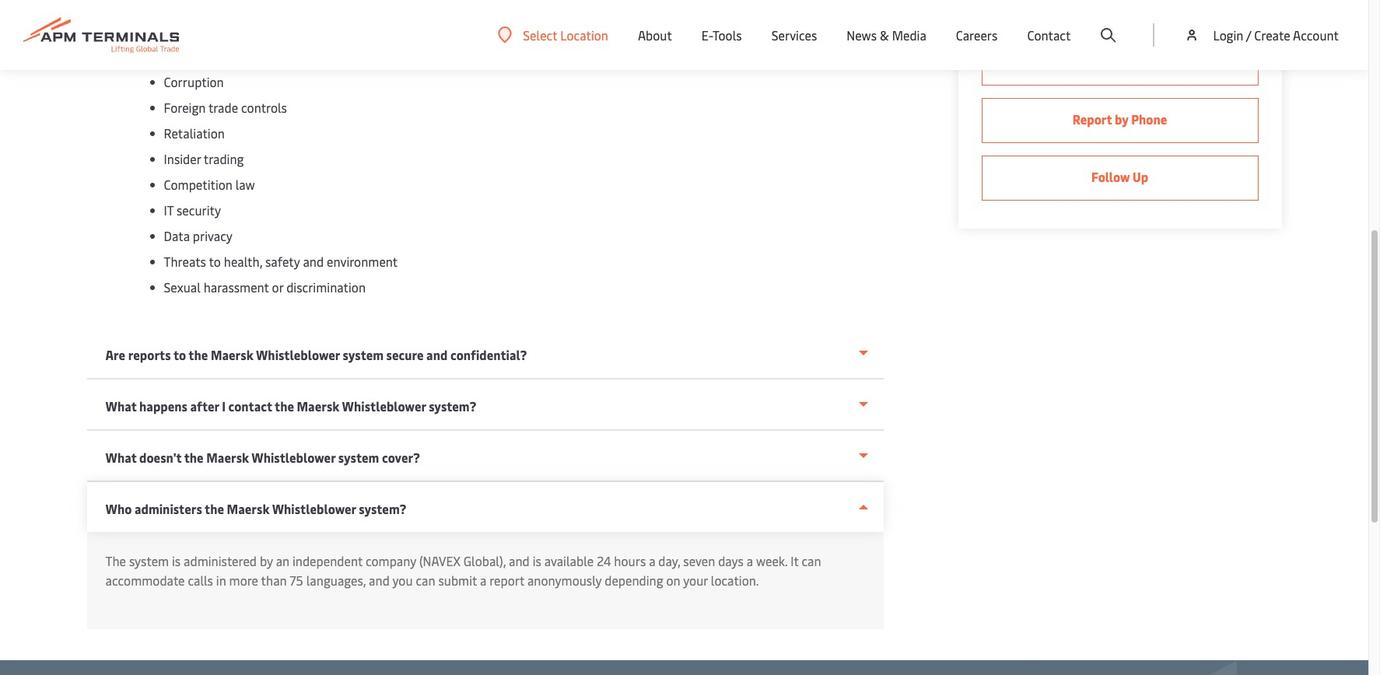 Task type: locate. For each thing, give the bounding box(es) containing it.
the inside the maersk whistleblower system is a confidential channel for all companies in the maersk group, including apm terminals. it allows you to raise concerns about possible violations of laws or group rules in the following areas:
[[87, 0, 108, 6]]

online
[[1123, 53, 1160, 70]]

1 horizontal spatial is
[[286, 0, 295, 6]]

what left the doesn't on the bottom left of page
[[105, 449, 137, 466]]

0 vertical spatial system?
[[429, 398, 476, 415]]

can
[[802, 552, 821, 570], [416, 572, 435, 589]]

0 horizontal spatial or
[[272, 279, 283, 296]]

1 vertical spatial you
[[392, 572, 413, 589]]

1 horizontal spatial system?
[[429, 398, 476, 415]]

0 vertical spatial can
[[802, 552, 821, 570]]

sexual
[[164, 279, 201, 296]]

about
[[186, 9, 220, 26]]

1 what from the top
[[105, 398, 137, 415]]

system? up company
[[359, 500, 406, 517]]

2 horizontal spatial to
[[209, 253, 221, 270]]

calls
[[188, 572, 213, 589]]

0 vertical spatial in
[[529, 0, 539, 6]]

you inside the system is administered by an independent company (navex global), and is available 24 hours a day, seven days a week. it can accommodate calls in more than 75 languages, and you can submit a report anonymously depending on your location.
[[392, 572, 413, 589]]

1 vertical spatial report
[[1073, 110, 1112, 128]]

whistleblower down what happens after i contact the maersk whistleblower system?
[[252, 449, 336, 466]]

maersk up i
[[211, 346, 253, 363]]

it right 'week.'
[[791, 552, 799, 570]]

whistleblower inside dropdown button
[[252, 449, 336, 466]]

1 vertical spatial what
[[105, 449, 137, 466]]

threats to health, safety and environment
[[164, 253, 398, 270]]

report inside report online link
[[1080, 53, 1120, 70]]

laws
[[347, 9, 373, 26]]

what doesn't the maersk whistleblower system cover?
[[105, 449, 420, 466]]

you down company
[[392, 572, 413, 589]]

the right administers
[[205, 500, 224, 517]]

it
[[797, 0, 806, 6], [791, 552, 799, 570]]

you right allows
[[848, 0, 869, 6]]

0 vertical spatial it
[[797, 0, 806, 6]]

you inside the maersk whistleblower system is a confidential channel for all companies in the maersk group, including apm terminals. it allows you to raise concerns about possible violations of laws or group rules in the following areas:
[[848, 0, 869, 6]]

maersk
[[111, 0, 153, 6], [564, 0, 607, 6], [211, 346, 253, 363], [297, 398, 340, 415], [206, 449, 249, 466], [227, 500, 270, 517]]

follow up
[[1092, 168, 1148, 185]]

apm
[[706, 0, 733, 6]]

whistleblower
[[156, 0, 240, 6], [256, 346, 340, 363], [342, 398, 426, 415], [252, 449, 336, 466], [272, 500, 356, 517]]

threats
[[164, 253, 206, 270]]

1 vertical spatial the
[[105, 552, 126, 570]]

account
[[1293, 26, 1339, 44]]

maersk down are reports to the maersk whistleblower system secure and confidential?
[[297, 398, 340, 415]]

maersk inside dropdown button
[[206, 449, 249, 466]]

the inside the system is administered by an independent company (navex global), and is available 24 hours a day, seven days a week. it can accommodate calls in more than 75 languages, and you can submit a report anonymously depending on your location.
[[105, 552, 126, 570]]

0 horizontal spatial you
[[392, 572, 413, 589]]

seven
[[683, 552, 715, 570]]

raise
[[102, 9, 130, 26]]

possible
[[223, 9, 270, 26]]

to right reports
[[173, 346, 186, 363]]

0 vertical spatial or
[[376, 9, 388, 26]]

after
[[190, 398, 219, 415]]

1 horizontal spatial to
[[173, 346, 186, 363]]

and right secure
[[426, 346, 448, 363]]

in right rules
[[463, 9, 473, 26]]

about
[[638, 26, 672, 44]]

whistleblower up about
[[156, 0, 240, 6]]

login
[[1213, 26, 1244, 44]]

to inside dropdown button
[[173, 346, 186, 363]]

select location button
[[498, 26, 608, 43]]

retaliation
[[164, 124, 225, 142]]

the
[[542, 0, 561, 6], [476, 9, 495, 26], [189, 346, 208, 363], [275, 398, 294, 415], [184, 449, 204, 466], [205, 500, 224, 517]]

what happens after i contact the maersk whistleblower system? button
[[87, 380, 883, 431]]

than
[[261, 572, 287, 589]]

day,
[[658, 552, 680, 570]]

channel
[[380, 0, 425, 6]]

1 horizontal spatial in
[[463, 9, 473, 26]]

1 vertical spatial can
[[416, 572, 435, 589]]

1 horizontal spatial or
[[376, 9, 388, 26]]

in
[[529, 0, 539, 6], [463, 9, 473, 26], [216, 572, 226, 589]]

areas:
[[555, 9, 590, 26]]

the right the doesn't on the bottom left of page
[[184, 449, 204, 466]]

what
[[105, 398, 137, 415], [105, 449, 137, 466]]

data privacy
[[164, 227, 233, 244]]

2 horizontal spatial in
[[529, 0, 539, 6]]

administers
[[135, 500, 202, 517]]

1 vertical spatial by
[[260, 552, 273, 570]]

hours
[[614, 552, 646, 570]]

whistleblower up what happens after i contact the maersk whistleblower system?
[[256, 346, 340, 363]]

what for what doesn't the maersk whistleblower system cover?
[[105, 449, 137, 466]]

the up areas:
[[542, 0, 561, 6]]

2 vertical spatial to
[[173, 346, 186, 363]]

it inside the maersk whistleblower system is a confidential channel for all companies in the maersk group, including apm terminals. it allows you to raise concerns about possible violations of laws or group rules in the following areas:
[[797, 0, 806, 6]]

allows
[[809, 0, 846, 6]]

and
[[303, 253, 324, 270], [426, 346, 448, 363], [509, 552, 530, 570], [369, 572, 390, 589]]

0 vertical spatial you
[[848, 0, 869, 6]]

to left raise
[[87, 9, 99, 26]]

the up raise
[[87, 0, 108, 6]]

0 horizontal spatial by
[[260, 552, 273, 570]]

0 vertical spatial what
[[105, 398, 137, 415]]

1 horizontal spatial you
[[848, 0, 869, 6]]

terminals.
[[735, 0, 794, 6]]

a up the violations
[[298, 0, 305, 6]]

is inside the maersk whistleblower system is a confidential channel for all companies in the maersk group, including apm terminals. it allows you to raise concerns about possible violations of laws or group rules in the following areas:
[[286, 0, 295, 6]]

what doesn't the maersk whistleblower system cover? button
[[87, 431, 883, 482]]

1 vertical spatial it
[[791, 552, 799, 570]]

system inside the are reports to the maersk whistleblower system secure and confidential? dropdown button
[[343, 346, 384, 363]]

system up possible at the left of the page
[[242, 0, 283, 6]]

news & media button
[[847, 0, 927, 70]]

whistleblower up the 'independent'
[[272, 500, 356, 517]]

harassment
[[204, 279, 269, 296]]

report inside report by phone link
[[1073, 110, 1112, 128]]

0 horizontal spatial system?
[[359, 500, 406, 517]]

what left happens
[[105, 398, 137, 415]]

whistleblower inside the maersk whistleblower system is a confidential channel for all companies in the maersk group, including apm terminals. it allows you to raise concerns about possible violations of laws or group rules in the following areas:
[[156, 0, 240, 6]]

in down administered
[[216, 572, 226, 589]]

it left allows
[[797, 0, 806, 6]]

in up following
[[529, 0, 539, 6]]

it
[[164, 202, 174, 219]]

is up the violations
[[286, 0, 295, 6]]

system up 'accommodate'
[[129, 552, 169, 570]]

the down companies
[[476, 9, 495, 26]]

careers
[[956, 26, 998, 44]]

report left the phone
[[1073, 110, 1112, 128]]

0 horizontal spatial is
[[172, 552, 181, 570]]

or right laws
[[376, 9, 388, 26]]

what happens after i contact the maersk whistleblower system?
[[105, 398, 476, 415]]

by left the an
[[260, 552, 273, 570]]

follow up link
[[982, 156, 1258, 201]]

a left the day,
[[649, 552, 655, 570]]

confidential
[[307, 0, 377, 6]]

system inside the maersk whistleblower system is a confidential channel for all companies in the maersk group, including apm terminals. it allows you to raise concerns about possible violations of laws or group rules in the following areas:
[[242, 0, 283, 6]]

maersk up areas:
[[564, 0, 607, 6]]

or down 'threats to health, safety and environment'
[[272, 279, 283, 296]]

0 horizontal spatial can
[[416, 572, 435, 589]]

your
[[683, 572, 708, 589]]

can right 'week.'
[[802, 552, 821, 570]]

is left available
[[533, 552, 541, 570]]

maersk down i
[[206, 449, 249, 466]]

confidential?
[[450, 346, 527, 363]]

1 horizontal spatial by
[[1115, 110, 1129, 128]]

0 vertical spatial to
[[87, 9, 99, 26]]

health,
[[224, 253, 262, 270]]

the right contact
[[275, 398, 294, 415]]

who administers the maersk whistleblower system?
[[105, 500, 406, 517]]

are reports to the maersk whistleblower system secure and confidential? button
[[87, 328, 883, 380]]

i
[[222, 398, 226, 415]]

languages,
[[306, 572, 366, 589]]

a down the global),
[[480, 572, 486, 589]]

system? up what doesn't the maersk whistleblower system cover? dropdown button
[[429, 398, 476, 415]]

services button
[[772, 0, 817, 70]]

is up 'accommodate'
[[172, 552, 181, 570]]

the up 'accommodate'
[[105, 552, 126, 570]]

you
[[848, 0, 869, 6], [392, 572, 413, 589]]

system left 'cover?'
[[338, 449, 379, 466]]

the
[[87, 0, 108, 6], [105, 552, 126, 570]]

a right days
[[747, 552, 753, 570]]

report left online
[[1080, 53, 1120, 70]]

2 what from the top
[[105, 449, 137, 466]]

maersk up raise
[[111, 0, 153, 6]]

0 vertical spatial the
[[87, 0, 108, 6]]

controls
[[241, 99, 287, 116]]

company
[[366, 552, 416, 570]]

by inside the system is administered by an independent company (navex global), and is available 24 hours a day, seven days a week. it can accommodate calls in more than 75 languages, and you can submit a report anonymously depending on your location.
[[260, 552, 273, 570]]

by left the phone
[[1115, 110, 1129, 128]]

1 vertical spatial or
[[272, 279, 283, 296]]

can down (navex at the left bottom of the page
[[416, 572, 435, 589]]

0 horizontal spatial in
[[216, 572, 226, 589]]

what inside what happens after i contact the maersk whistleblower system? dropdown button
[[105, 398, 137, 415]]

to inside the maersk whistleblower system is a confidential channel for all companies in the maersk group, including apm terminals. it allows you to raise concerns about possible violations of laws or group rules in the following areas:
[[87, 9, 99, 26]]

login / create account
[[1213, 26, 1339, 44]]

competition law
[[164, 176, 255, 193]]

in inside the system is administered by an independent company (navex global), and is available 24 hours a day, seven days a week. it can accommodate calls in more than 75 languages, and you can submit a report anonymously depending on your location.
[[216, 572, 226, 589]]

contact
[[228, 398, 272, 415]]

select
[[523, 26, 557, 43]]

2 vertical spatial in
[[216, 572, 226, 589]]

a inside the maersk whistleblower system is a confidential channel for all companies in the maersk group, including apm terminals. it allows you to raise concerns about possible violations of laws or group rules in the following areas:
[[298, 0, 305, 6]]

depending
[[605, 572, 663, 589]]

1 vertical spatial system?
[[359, 500, 406, 517]]

the for the maersk whistleblower system is a confidential channel for all companies in the maersk group, including apm terminals. it allows you to raise concerns about possible violations of laws or group rules in the following areas:
[[87, 0, 108, 6]]

0 vertical spatial report
[[1080, 53, 1120, 70]]

are
[[105, 346, 125, 363]]

system left secure
[[343, 346, 384, 363]]

what inside what doesn't the maersk whistleblower system cover? dropdown button
[[105, 449, 137, 466]]

0 horizontal spatial to
[[87, 9, 99, 26]]

to down privacy
[[209, 253, 221, 270]]



Task type: vqa. For each thing, say whether or not it's contained in the screenshot.
THE 'WHO ADMINISTERS THE MAERSK WHISTLEBLOWER SYSTEM?'
yes



Task type: describe. For each thing, give the bounding box(es) containing it.
the system is administered by an independent company (navex global), and is available 24 hours a day, seven days a week. it can accommodate calls in more than 75 languages, and you can submit a report anonymously depending on your location.
[[105, 552, 821, 589]]

create
[[1254, 26, 1290, 44]]

report online link
[[982, 40, 1258, 86]]

the maersk whistleblower system is a confidential channel for all companies in the maersk group, including apm terminals. it allows you to raise concerns about possible violations of laws or group rules in the following areas:
[[87, 0, 869, 26]]

report by phone
[[1073, 110, 1167, 128]]

system inside the system is administered by an independent company (navex global), and is available 24 hours a day, seven days a week. it can accommodate calls in more than 75 languages, and you can submit a report anonymously depending on your location.
[[129, 552, 169, 570]]

trade
[[208, 99, 238, 116]]

violations
[[273, 9, 329, 26]]

happens
[[139, 398, 187, 415]]

insider trading
[[164, 150, 244, 167]]

discrimination
[[286, 279, 366, 296]]

concerns
[[132, 9, 183, 26]]

submit
[[438, 572, 477, 589]]

foreign
[[164, 99, 206, 116]]

anonymously
[[527, 572, 602, 589]]

2 horizontal spatial is
[[533, 552, 541, 570]]

it inside the system is administered by an independent company (navex global), and is available 24 hours a day, seven days a week. it can accommodate calls in more than 75 languages, and you can submit a report anonymously depending on your location.
[[791, 552, 799, 570]]

environment
[[327, 253, 398, 270]]

contact button
[[1027, 0, 1071, 70]]

doesn't
[[139, 449, 182, 466]]

and up the report
[[509, 552, 530, 570]]

an
[[276, 552, 289, 570]]

up
[[1133, 168, 1148, 185]]

(navex
[[419, 552, 461, 570]]

news & media
[[847, 26, 927, 44]]

news
[[847, 26, 877, 44]]

corruption
[[164, 73, 224, 90]]

e-
[[702, 26, 713, 44]]

what for what happens after i contact the maersk whistleblower system?
[[105, 398, 137, 415]]

report online
[[1080, 53, 1160, 70]]

companies
[[465, 0, 526, 6]]

or inside the maersk whistleblower system is a confidential channel for all companies in the maersk group, including apm terminals. it allows you to raise concerns about possible violations of laws or group rules in the following areas:
[[376, 9, 388, 26]]

whistleblower up 'cover?'
[[342, 398, 426, 415]]

about button
[[638, 0, 672, 70]]

the inside dropdown button
[[184, 449, 204, 466]]

law
[[236, 176, 255, 193]]

phone
[[1131, 110, 1167, 128]]

and down company
[[369, 572, 390, 589]]

laundering
[[205, 47, 265, 65]]

services
[[772, 26, 817, 44]]

money
[[164, 47, 202, 65]]

e-tools
[[702, 26, 742, 44]]

and inside dropdown button
[[426, 346, 448, 363]]

competition
[[164, 176, 233, 193]]

group
[[391, 9, 426, 26]]

privacy
[[193, 227, 233, 244]]

/
[[1246, 26, 1251, 44]]

1 horizontal spatial can
[[802, 552, 821, 570]]

system inside what doesn't the maersk whistleblower system cover? dropdown button
[[338, 449, 379, 466]]

report for report by phone
[[1073, 110, 1112, 128]]

reports
[[128, 346, 171, 363]]

75
[[290, 572, 303, 589]]

1 vertical spatial to
[[209, 253, 221, 270]]

foreign trade controls
[[164, 99, 287, 116]]

secure
[[386, 346, 424, 363]]

e-tools button
[[702, 0, 742, 70]]

all
[[448, 0, 462, 6]]

available
[[544, 552, 594, 570]]

the for the system is administered by an independent company (navex global), and is available 24 hours a day, seven days a week. it can accommodate calls in more than 75 languages, and you can submit a report anonymously depending on your location.
[[105, 552, 126, 570]]

report
[[490, 572, 524, 589]]

report for report online
[[1080, 53, 1120, 70]]

including
[[651, 0, 703, 6]]

of
[[332, 9, 345, 26]]

accommodate
[[105, 572, 185, 589]]

days
[[718, 552, 744, 570]]

data
[[164, 227, 190, 244]]

administered
[[184, 552, 257, 570]]

and up discrimination at the left of page
[[303, 253, 324, 270]]

tools
[[713, 26, 742, 44]]

the right reports
[[189, 346, 208, 363]]

are reports to the maersk whistleblower system secure and confidential?
[[105, 346, 527, 363]]

location.
[[711, 572, 759, 589]]

independent
[[293, 552, 363, 570]]

cover?
[[382, 449, 420, 466]]

24
[[597, 552, 611, 570]]

maersk down what doesn't the maersk whistleblower system cover?
[[227, 500, 270, 517]]

location
[[560, 26, 608, 43]]

careers button
[[956, 0, 998, 70]]

login / create account link
[[1185, 0, 1339, 70]]

trading
[[204, 150, 244, 167]]

global),
[[464, 552, 506, 570]]

0 vertical spatial by
[[1115, 110, 1129, 128]]

sexual harassment or discrimination
[[164, 279, 366, 296]]

1 vertical spatial in
[[463, 9, 473, 26]]

security
[[177, 202, 221, 219]]

following
[[498, 9, 553, 26]]

report by phone link
[[982, 98, 1258, 143]]



